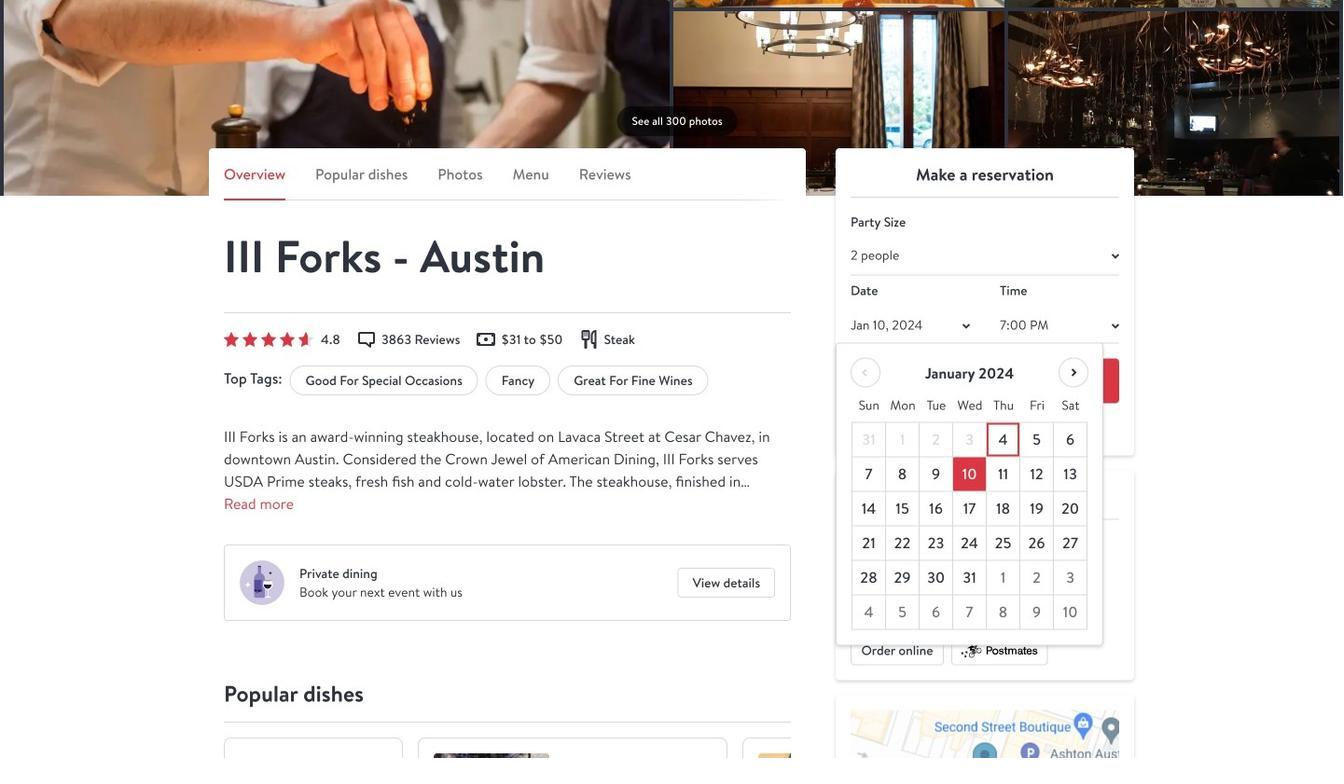 Task type: describe. For each thing, give the bounding box(es) containing it.
saturday element
[[1054, 389, 1088, 423]]

sunday element
[[852, 389, 886, 423]]

monday element
[[886, 389, 920, 423]]

google map for iii forks - austin image
[[851, 711, 1120, 759]]

wednesday element
[[954, 389, 987, 423]]

private dining image
[[240, 561, 285, 606]]

thursday element
[[987, 389, 1021, 423]]



Task type: locate. For each thing, give the bounding box(es) containing it.
tuesday element
[[920, 389, 954, 423]]

friday element
[[1021, 389, 1054, 423]]

4.8 stars image
[[224, 332, 314, 347]]

previous month image
[[855, 362, 877, 384]]

logo image for postmates image
[[960, 641, 1040, 660]]

tab list
[[224, 163, 791, 201]]

grid
[[852, 389, 1088, 630]]



Task type: vqa. For each thing, say whether or not it's contained in the screenshot.
Logo image for Postmates
yes



